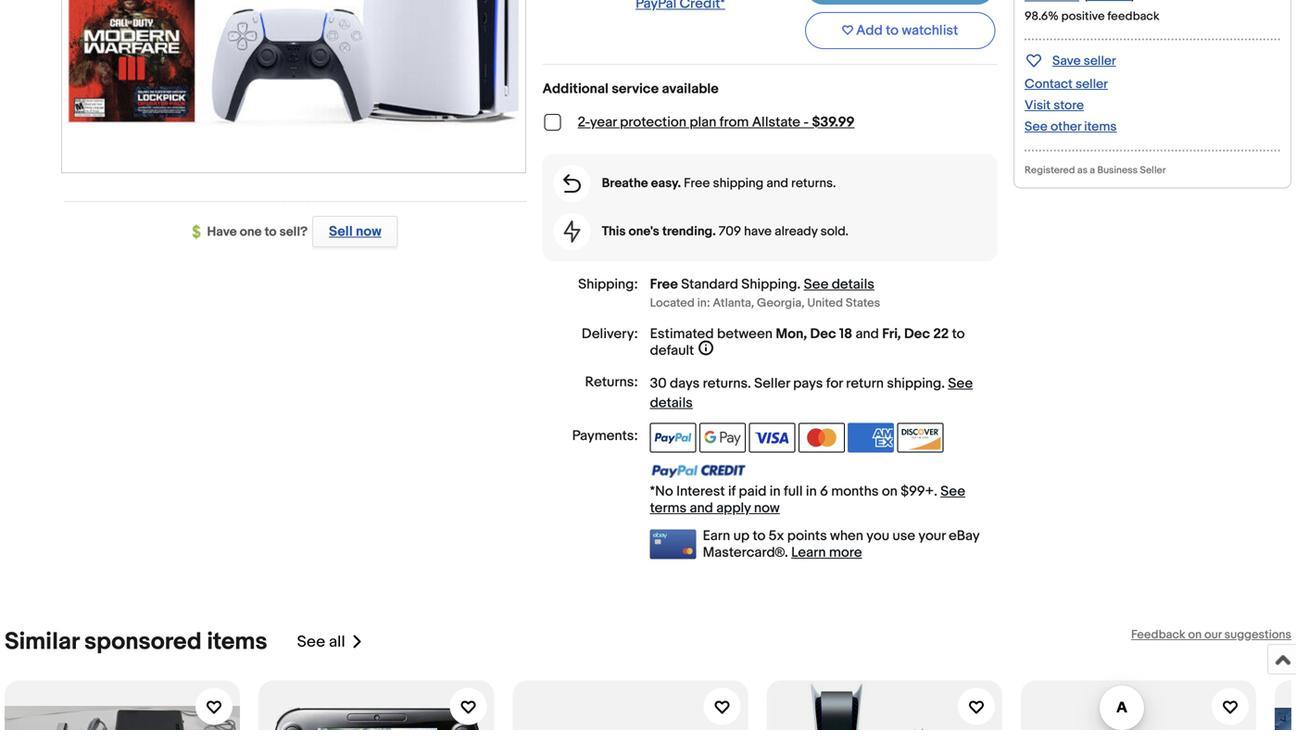 Task type: locate. For each thing, give the bounding box(es) containing it.
details up states
[[832, 276, 874, 293]]

breathe
[[602, 176, 648, 191]]

to right one
[[265, 224, 277, 240]]

see for see all
[[297, 632, 325, 652]]

1 horizontal spatial dec
[[904, 326, 930, 342]]

0 horizontal spatial dec
[[810, 326, 836, 342]]

on left $99+. at the right of the page
[[882, 483, 898, 500]]

see inside see terms and apply now
[[941, 483, 965, 500]]

free right easy.
[[684, 176, 710, 191]]

2 with details__icon image from the top
[[564, 221, 580, 243]]

0 vertical spatial with details__icon image
[[563, 174, 581, 193]]

shipping up the 709
[[713, 176, 764, 191]]

1 vertical spatial shipping
[[887, 375, 941, 392]]

in left full
[[770, 483, 781, 500]]

returns:
[[585, 374, 638, 391]]

to inside earn up to 5x points when you use your ebay mastercard®.
[[753, 528, 766, 544]]

1 vertical spatial now
[[754, 500, 780, 517]]

0 vertical spatial see details link
[[804, 276, 874, 293]]

and
[[766, 176, 788, 191], [855, 326, 879, 342], [690, 500, 713, 517]]

and up earn
[[690, 500, 713, 517]]

1 vertical spatial on
[[1188, 628, 1202, 642]]

1 horizontal spatial in
[[806, 483, 817, 500]]

items right other
[[1084, 119, 1117, 135]]

discover image
[[897, 423, 944, 453]]

watchlist
[[902, 22, 958, 39]]

in left 6
[[806, 483, 817, 500]]

see down 'visit' at the top right of the page
[[1025, 119, 1048, 135]]

playstation 5 slim console call of duty: modern warfare iii bundle - picture 1 of 6 image
[[62, 0, 525, 172]]

points
[[787, 528, 827, 544]]

0 vertical spatial and
[[766, 176, 788, 191]]

between
[[717, 326, 773, 342]]

main content
[[543, 0, 997, 561]]

items
[[1084, 119, 1117, 135], [207, 628, 267, 656]]

plan
[[690, 114, 716, 131]]

0 horizontal spatial details
[[650, 395, 693, 411]]

and right 18
[[855, 326, 879, 342]]

one
[[240, 224, 262, 240]]

0 horizontal spatial and
[[690, 500, 713, 517]]

.
[[797, 276, 801, 293], [748, 375, 751, 392], [941, 375, 945, 392]]

up
[[733, 528, 750, 544]]

on left our
[[1188, 628, 1202, 642]]

0 horizontal spatial on
[[882, 483, 898, 500]]

30 days returns . seller pays for return shipping .
[[650, 375, 948, 392]]

to
[[886, 22, 899, 39], [265, 224, 277, 240], [952, 326, 965, 342], [753, 528, 766, 544]]

estimated
[[650, 326, 714, 342]]

sponsored
[[84, 628, 202, 656]]

seller down save seller
[[1076, 76, 1108, 92]]

located in: atlanta, georgia, united states
[[650, 296, 880, 310]]

22
[[933, 326, 949, 342]]

a
[[1090, 164, 1095, 176]]

to right the add
[[886, 22, 899, 39]]

details
[[832, 276, 874, 293], [650, 395, 693, 411]]

0 horizontal spatial seller
[[754, 375, 790, 392]]

see details link for seller
[[650, 375, 973, 411]]

this one's trending. 709 have already sold.
[[602, 224, 849, 240]]

in:
[[697, 296, 710, 310]]

one's
[[629, 224, 659, 240]]

0 vertical spatial details
[[832, 276, 874, 293]]

1 vertical spatial seller
[[1076, 76, 1108, 92]]

contact seller link
[[1025, 76, 1108, 92]]

to inside estimated between mon, dec 18 and fri, dec 22 to default
[[952, 326, 965, 342]]

2 vertical spatial and
[[690, 500, 713, 517]]

now up 5x
[[754, 500, 780, 517]]

see inside contact seller visit store see other items
[[1025, 119, 1048, 135]]

1 vertical spatial see details link
[[650, 375, 973, 411]]

now right sell
[[356, 223, 381, 240]]

1 vertical spatial details
[[650, 395, 693, 411]]

1 horizontal spatial free
[[684, 176, 710, 191]]

earn up to 5x points when you use your ebay mastercard®.
[[703, 528, 979, 561]]

atlanta,
[[713, 296, 754, 310]]

1 horizontal spatial now
[[754, 500, 780, 517]]

sold.
[[820, 224, 849, 240]]

already
[[775, 224, 818, 240]]

items left see all
[[207, 628, 267, 656]]

suggestions
[[1224, 628, 1291, 642]]

shipping
[[741, 276, 797, 293]]

seller inside contact seller visit store see other items
[[1076, 76, 1108, 92]]

shipping
[[713, 176, 764, 191], [887, 375, 941, 392]]

seller inside button
[[1084, 53, 1116, 69]]

delivery:
[[582, 326, 638, 342]]

0 horizontal spatial free
[[650, 276, 678, 293]]

georgia,
[[757, 296, 805, 310]]

to right 22
[[952, 326, 965, 342]]

free up located
[[650, 276, 678, 293]]

with details__icon image left breathe
[[563, 174, 581, 193]]

0 vertical spatial seller
[[1140, 164, 1166, 176]]

feedback
[[1107, 9, 1159, 24]]

our
[[1204, 628, 1222, 642]]

0 vertical spatial free
[[684, 176, 710, 191]]

see right $99+. at the right of the page
[[941, 483, 965, 500]]

paid
[[739, 483, 767, 500]]

year
[[590, 114, 617, 131]]

ebay
[[949, 528, 979, 544]]

allstate
[[752, 114, 800, 131]]

1 horizontal spatial seller
[[1140, 164, 1166, 176]]

0 horizontal spatial now
[[356, 223, 381, 240]]

2 horizontal spatial and
[[855, 326, 879, 342]]

1 vertical spatial free
[[650, 276, 678, 293]]

store
[[1054, 98, 1084, 113]]

seller for business
[[1140, 164, 1166, 176]]

1 horizontal spatial .
[[797, 276, 801, 293]]

registered as a business seller
[[1025, 164, 1166, 176]]

1 horizontal spatial details
[[832, 276, 874, 293]]

details down 30
[[650, 395, 693, 411]]

See all text field
[[297, 632, 345, 652]]

18
[[839, 326, 852, 342]]

see terms and apply now
[[650, 483, 965, 517]]

with details__icon image for this
[[564, 221, 580, 243]]

see left "all"
[[297, 632, 325, 652]]

have one to sell?
[[207, 224, 308, 240]]

see terms and apply now link
[[650, 483, 965, 517]]

free
[[684, 176, 710, 191], [650, 276, 678, 293]]

0 horizontal spatial in
[[770, 483, 781, 500]]

now inside see terms and apply now
[[754, 500, 780, 517]]

seller right save
[[1084, 53, 1116, 69]]

1 with details__icon image from the top
[[563, 174, 581, 193]]

0 horizontal spatial items
[[207, 628, 267, 656]]

see details link
[[804, 276, 874, 293], [650, 375, 973, 411]]

with details__icon image left this
[[564, 221, 580, 243]]

other
[[1051, 119, 1081, 135]]

0 vertical spatial seller
[[1084, 53, 1116, 69]]

0 vertical spatial items
[[1084, 119, 1117, 135]]

see for see details
[[948, 375, 973, 392]]

seller for save
[[1084, 53, 1116, 69]]

feedback
[[1131, 628, 1185, 642]]

to left 5x
[[753, 528, 766, 544]]

united
[[807, 296, 843, 310]]

easy.
[[651, 176, 681, 191]]

default
[[650, 342, 694, 359]]

feedback on our suggestions link
[[1131, 628, 1291, 642]]

with details__icon image
[[563, 174, 581, 193], [564, 221, 580, 243]]

registered
[[1025, 164, 1075, 176]]

sell now
[[329, 223, 381, 240]]

1 horizontal spatial and
[[766, 176, 788, 191]]

see
[[1025, 119, 1048, 135], [804, 276, 829, 293], [948, 375, 973, 392], [941, 483, 965, 500], [297, 632, 325, 652]]

1 vertical spatial and
[[855, 326, 879, 342]]

on
[[882, 483, 898, 500], [1188, 628, 1202, 642]]

in
[[770, 483, 781, 500], [806, 483, 817, 500]]

see down 22
[[948, 375, 973, 392]]

. up georgia,
[[797, 276, 801, 293]]

add to watchlist
[[856, 22, 958, 39]]

now
[[356, 223, 381, 240], [754, 500, 780, 517]]

-
[[803, 114, 809, 131]]

see other items link
[[1025, 119, 1117, 135]]

breathe easy. free shipping and returns.
[[602, 176, 836, 191]]

returns.
[[791, 176, 836, 191]]

1 vertical spatial seller
[[754, 375, 790, 392]]

located
[[650, 296, 695, 310]]

save seller
[[1052, 53, 1116, 69]]

see details link up master card image
[[650, 375, 973, 411]]

2-year protection plan from allstate - $39.99
[[578, 114, 855, 131]]

. down between
[[748, 375, 751, 392]]

1 vertical spatial with details__icon image
[[564, 221, 580, 243]]

american express image
[[848, 423, 894, 453]]

available
[[662, 81, 719, 97]]

2 dec from the left
[[904, 326, 930, 342]]

seller right business
[[1140, 164, 1166, 176]]

0 horizontal spatial .
[[748, 375, 751, 392]]

positive
[[1061, 9, 1105, 24]]

shipping:
[[578, 276, 638, 293]]

dec left 18
[[810, 326, 836, 342]]

$99+.
[[901, 483, 937, 500]]

see details link up "united"
[[804, 276, 874, 293]]

0 vertical spatial now
[[356, 223, 381, 240]]

as
[[1077, 164, 1088, 176]]

and inside estimated between mon, dec 18 and fri, dec 22 to default
[[855, 326, 879, 342]]

see inside see details
[[948, 375, 973, 392]]

shipping right the return
[[887, 375, 941, 392]]

standard
[[681, 276, 738, 293]]

1 horizontal spatial on
[[1188, 628, 1202, 642]]

see details link for details
[[804, 276, 874, 293]]

additional service available
[[543, 81, 719, 97]]

learn more
[[791, 544, 862, 561]]

and left returns.
[[766, 176, 788, 191]]

dec left 22
[[904, 326, 930, 342]]

seller left the pays
[[754, 375, 790, 392]]

. down 22
[[941, 375, 945, 392]]

feedback on our suggestions
[[1131, 628, 1291, 642]]

estimated between mon, dec 18 and fri, dec 22 to default
[[650, 326, 965, 359]]

1 horizontal spatial items
[[1084, 119, 1117, 135]]

0 vertical spatial shipping
[[713, 176, 764, 191]]



Task type: vqa. For each thing, say whether or not it's contained in the screenshot.
-
yes



Task type: describe. For each thing, give the bounding box(es) containing it.
visa image
[[749, 423, 795, 453]]

98.6% positive feedback
[[1025, 9, 1159, 24]]

all
[[329, 632, 345, 652]]

items inside contact seller visit store see other items
[[1084, 119, 1117, 135]]

1 dec from the left
[[810, 326, 836, 342]]

learn
[[791, 544, 826, 561]]

more
[[829, 544, 862, 561]]

see for see terms and apply now
[[941, 483, 965, 500]]

interest
[[676, 483, 725, 500]]

30
[[650, 375, 667, 392]]

business
[[1097, 164, 1138, 176]]

full
[[784, 483, 803, 500]]

1 horizontal spatial shipping
[[887, 375, 941, 392]]

mon,
[[776, 326, 807, 342]]

sell now link
[[308, 216, 398, 247]]

mastercard®.
[[703, 544, 788, 561]]

visit
[[1025, 98, 1051, 113]]

with details__icon image for breathe
[[563, 174, 581, 193]]

master card image
[[798, 423, 845, 453]]

1 in from the left
[[770, 483, 781, 500]]

dollar sign image
[[192, 225, 207, 240]]

apply
[[716, 500, 751, 517]]

contact
[[1025, 76, 1073, 92]]

see all link
[[297, 628, 364, 656]]

seller for contact
[[1076, 76, 1108, 92]]

to inside button
[[886, 22, 899, 39]]

terms
[[650, 500, 687, 517]]

protection
[[620, 114, 686, 131]]

have
[[744, 224, 772, 240]]

paypal credit image
[[650, 463, 746, 478]]

additional
[[543, 81, 609, 97]]

see details
[[650, 375, 973, 411]]

days
[[670, 375, 700, 392]]

ebay mastercard image
[[650, 529, 696, 559]]

standard shipping . see details
[[681, 276, 874, 293]]

709
[[719, 224, 741, 240]]

2-
[[578, 114, 590, 131]]

*no interest if paid in full in 6 months on $99+.
[[650, 483, 941, 500]]

states
[[846, 296, 880, 310]]

and inside see terms and apply now
[[690, 500, 713, 517]]

learn more link
[[791, 544, 862, 561]]

fri,
[[882, 326, 901, 342]]

6
[[820, 483, 828, 500]]

*no
[[650, 483, 673, 500]]

visit store link
[[1025, 98, 1084, 113]]

trending.
[[662, 224, 716, 240]]

add
[[856, 22, 883, 39]]

contact seller visit store see other items
[[1025, 76, 1117, 135]]

details inside see details
[[650, 395, 693, 411]]

your
[[918, 528, 946, 544]]

$39.99
[[812, 114, 855, 131]]

when
[[830, 528, 863, 544]]

returns
[[703, 375, 748, 392]]

seller for .
[[754, 375, 790, 392]]

0 horizontal spatial shipping
[[713, 176, 764, 191]]

2 in from the left
[[806, 483, 817, 500]]

paypal image
[[650, 423, 696, 453]]

earn
[[703, 528, 730, 544]]

if
[[728, 483, 736, 500]]

you
[[866, 528, 889, 544]]

0 vertical spatial on
[[882, 483, 898, 500]]

have
[[207, 224, 237, 240]]

see all
[[297, 632, 345, 652]]

sell
[[329, 223, 353, 240]]

similar
[[5, 628, 79, 656]]

similar sponsored items
[[5, 628, 267, 656]]

service
[[612, 81, 659, 97]]

98.6%
[[1025, 9, 1059, 24]]

main content containing add to watchlist
[[543, 0, 997, 561]]

for
[[826, 375, 843, 392]]

1 vertical spatial items
[[207, 628, 267, 656]]

use
[[893, 528, 915, 544]]

payments:
[[572, 428, 638, 444]]

google pay image
[[699, 423, 746, 453]]

from
[[720, 114, 749, 131]]

2 horizontal spatial .
[[941, 375, 945, 392]]

save
[[1052, 53, 1081, 69]]

pays
[[793, 375, 823, 392]]

return
[[846, 375, 884, 392]]

see up "united"
[[804, 276, 829, 293]]

months
[[831, 483, 879, 500]]

save seller button
[[1025, 49, 1116, 71]]



